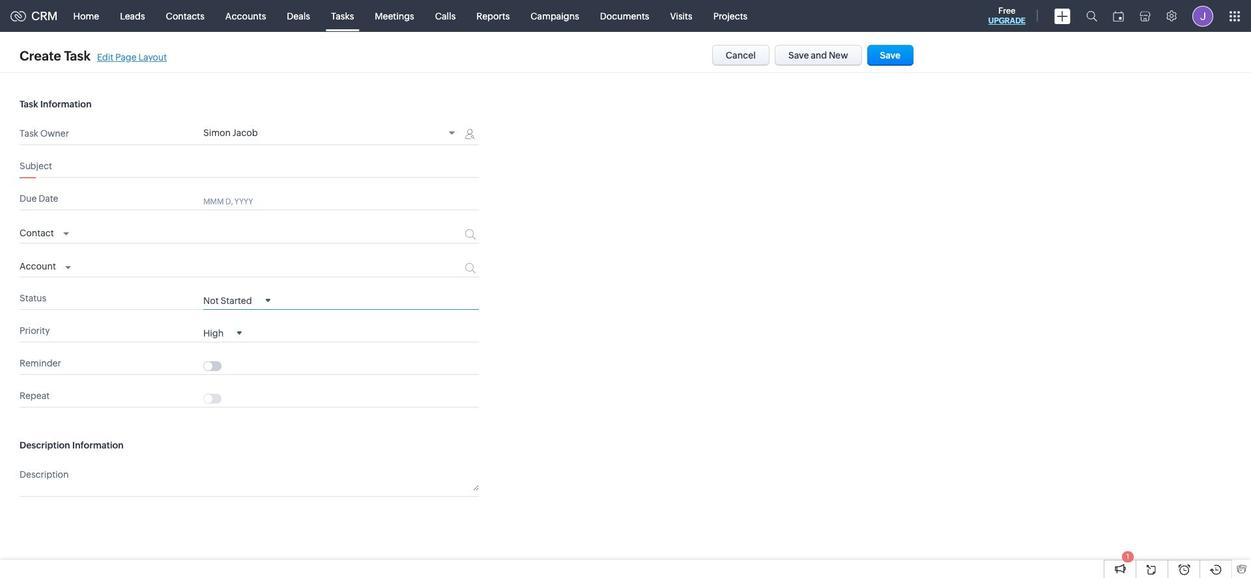 Task type: describe. For each thing, give the bounding box(es) containing it.
create menu image
[[1054, 8, 1071, 24]]

search element
[[1079, 0, 1105, 32]]

mmm d, yyyy text field
[[203, 196, 438, 207]]

profile image
[[1193, 6, 1213, 26]]

create menu element
[[1047, 0, 1079, 32]]

profile element
[[1185, 0, 1221, 32]]



Task type: vqa. For each thing, say whether or not it's contained in the screenshot.
Delete icon
no



Task type: locate. For each thing, give the bounding box(es) containing it.
None button
[[712, 45, 770, 66], [775, 45, 862, 66], [867, 45, 914, 66], [712, 45, 770, 66], [775, 45, 862, 66], [867, 45, 914, 66]]

calendar image
[[1113, 11, 1124, 21]]

None field
[[203, 128, 459, 140], [20, 224, 69, 240], [20, 258, 71, 274], [203, 295, 270, 306], [203, 327, 242, 339], [203, 128, 459, 140], [20, 224, 69, 240], [20, 258, 71, 274], [203, 295, 270, 306], [203, 327, 242, 339]]

None text field
[[203, 467, 479, 491]]

search image
[[1086, 10, 1097, 22]]

logo image
[[10, 11, 26, 21]]



